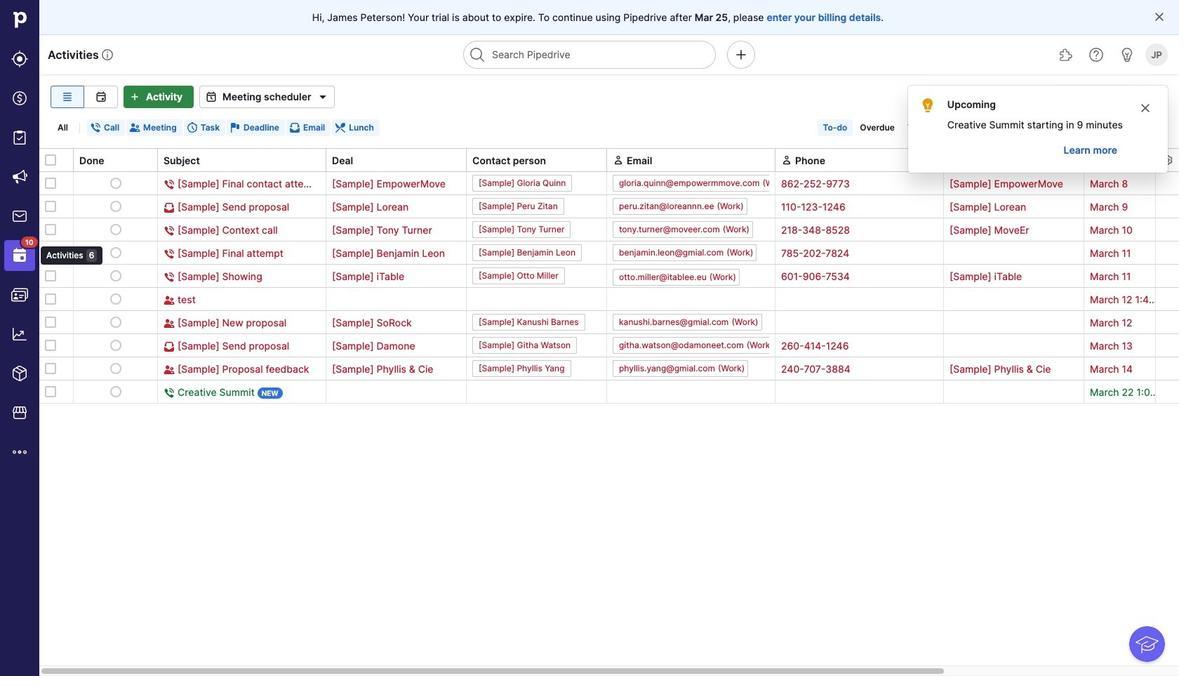 Task type: locate. For each thing, give the bounding box(es) containing it.
leads image
[[11, 51, 28, 67]]

color warning image
[[920, 97, 937, 114]]

4 row from the top
[[39, 241, 1180, 265]]

knowledge center bot, also known as kc bot is an onboarding assistant that allows you to see the list of onboarding items in one place for quick and easy reference. this improves your in-app experience. image
[[1130, 626, 1166, 662]]

quick help image
[[1088, 46, 1105, 63]]

choose a calling method image for 8th row
[[836, 341, 847, 352]]

choose a calling method image for ninth row from the bottom
[[833, 202, 844, 213]]

grid
[[39, 147, 1180, 676]]

choose a calling method image for sixth row from the bottom of the page
[[834, 272, 845, 283]]

campaigns image
[[11, 169, 28, 185]]

choose a calling method image
[[837, 179, 848, 190], [837, 225, 848, 237], [834, 272, 845, 283], [836, 341, 847, 352]]

products image
[[11, 365, 28, 382]]

choose a calling method image
[[833, 202, 844, 213], [836, 249, 848, 260], [837, 364, 849, 376]]

insights image
[[11, 326, 28, 343]]

color primary inverted image
[[126, 91, 143, 103]]

sales inbox image
[[11, 208, 28, 225]]

0 vertical spatial choose a calling method image
[[833, 202, 844, 213]]

menu item
[[0, 236, 39, 275]]

choose a calling method image for 2nd row from the bottom of the page
[[837, 364, 849, 376]]

color primary image
[[1154, 11, 1166, 22], [203, 91, 220, 103], [90, 122, 101, 133], [230, 122, 241, 133], [289, 122, 300, 133], [781, 154, 793, 165], [45, 154, 56, 166], [45, 178, 56, 189], [110, 178, 121, 189], [164, 179, 175, 190], [110, 201, 121, 212], [813, 202, 824, 213], [164, 202, 175, 214], [110, 224, 121, 235], [164, 226, 175, 237], [817, 249, 828, 260], [45, 270, 56, 282], [110, 293, 121, 305], [164, 295, 175, 306], [45, 317, 56, 328], [164, 318, 175, 329], [110, 340, 121, 351], [164, 341, 175, 353], [818, 364, 829, 376], [110, 386, 121, 397], [164, 388, 175, 399]]

sales assistant image
[[1119, 46, 1136, 63]]

home image
[[9, 9, 30, 30]]

more actions image
[[1148, 91, 1165, 103]]

1 vertical spatial choose a calling method image
[[836, 249, 848, 260]]

menu
[[0, 0, 103, 676]]

list image
[[59, 91, 76, 103]]

deals image
[[11, 90, 28, 107]]

row
[[39, 172, 1180, 195], [39, 194, 1180, 218], [39, 218, 1180, 242], [39, 241, 1180, 265], [39, 264, 1180, 291], [39, 287, 1180, 311], [39, 310, 1180, 334], [39, 334, 1180, 357], [39, 357, 1180, 381], [39, 380, 1180, 404]]

2 vertical spatial choose a calling method image
[[837, 364, 849, 376]]

8 row from the top
[[39, 334, 1180, 357]]

size s image
[[1137, 103, 1154, 114]]

marketplace image
[[11, 404, 28, 421]]

3 row from the top
[[39, 218, 1180, 242]]

1 row from the top
[[39, 172, 1180, 195]]

contacts image
[[11, 286, 28, 303]]

color primary image
[[314, 88, 331, 105], [129, 122, 140, 133], [187, 122, 198, 133], [335, 122, 346, 133], [613, 154, 624, 165], [817, 179, 828, 190], [45, 201, 56, 212], [45, 224, 56, 235], [817, 225, 828, 237], [45, 247, 56, 258], [110, 247, 121, 258], [164, 249, 175, 260], [110, 270, 121, 282], [814, 272, 826, 283], [164, 272, 175, 283], [45, 293, 56, 305], [110, 317, 121, 328], [45, 340, 56, 351], [816, 341, 827, 352], [45, 363, 56, 374], [110, 363, 121, 374], [164, 365, 175, 376], [45, 386, 56, 397]]

choose a calling method image for 3rd row
[[837, 225, 848, 237]]

info image
[[102, 49, 113, 60]]

projects image
[[11, 129, 28, 146]]



Task type: describe. For each thing, give the bounding box(es) containing it.
5 row from the top
[[39, 264, 1180, 291]]

9 row from the top
[[39, 357, 1180, 381]]

Search Pipedrive field
[[463, 41, 716, 69]]

6 row from the top
[[39, 287, 1180, 311]]

quick add image
[[733, 46, 750, 63]]

7 row from the top
[[39, 310, 1180, 334]]

2 row from the top
[[39, 194, 1180, 218]]

color undefined image
[[11, 247, 28, 264]]

choose a calling method image for fourth row from the top
[[836, 249, 848, 260]]

color secondary image
[[1162, 154, 1174, 166]]

10 row from the top
[[39, 380, 1180, 404]]

more image
[[11, 444, 28, 461]]

choose a calling method image for tenth row from the bottom
[[837, 179, 848, 190]]

calendar image
[[92, 91, 109, 103]]



Task type: vqa. For each thing, say whether or not it's contained in the screenshot.
1st 'row' from the top of the page
yes



